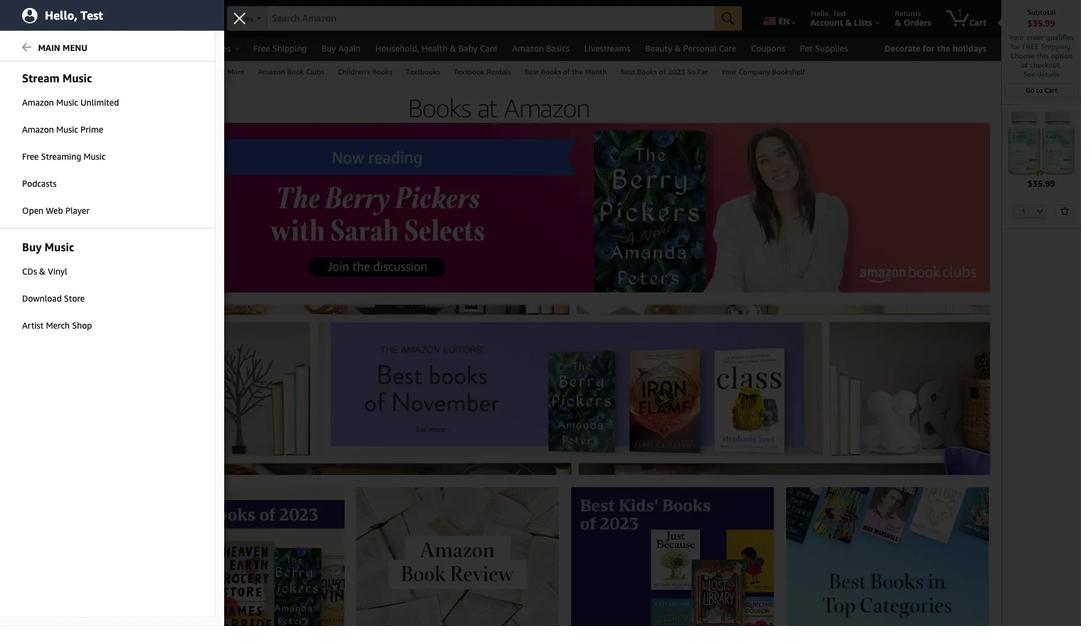 Task type: locate. For each thing, give the bounding box(es) containing it.
1 vertical spatial your
[[722, 67, 737, 76]]

your left company
[[722, 67, 737, 76]]

best books of 2023 so far link down beauty on the top of page
[[614, 61, 715, 81]]

0 vertical spatial cart
[[970, 17, 987, 28]]

$35.99
[[1029, 18, 1056, 28], [1028, 178, 1056, 189]]

latino
[[62, 150, 82, 159]]

so down player
[[83, 216, 92, 225]]

free inside navigation navigation
[[254, 43, 270, 53]]

to left los
[[135, 9, 142, 18]]

holiday
[[54, 43, 84, 53]]

books
[[233, 14, 254, 23], [16, 67, 37, 76], [373, 67, 393, 76], [542, 67, 562, 76], [637, 67, 658, 76], [52, 125, 77, 135], [17, 161, 38, 170], [68, 172, 89, 181], [52, 183, 72, 192], [34, 205, 55, 214], [34, 216, 55, 225], [17, 239, 38, 247], [46, 272, 66, 280], [42, 290, 66, 299], [32, 304, 52, 312], [46, 326, 67, 334]]

hello, test inside navigation navigation
[[812, 9, 847, 18]]

shop
[[72, 320, 92, 331]]

0 vertical spatial music
[[63, 71, 92, 85]]

1 vertical spatial music
[[45, 240, 74, 254]]

hello,
[[45, 8, 78, 22], [812, 9, 831, 18]]

advanced
[[51, 67, 83, 76]]

best books of the month best books of 2023 so far celebrity picks books by black writers asian pacific american authors read with pride deals in books
[[17, 205, 119, 280]]

0 vertical spatial read
[[17, 261, 35, 269]]

your for your company bookshelf
[[722, 67, 737, 76]]

deals inside the best books of the month best books of 2023 so far celebrity picks books by black writers asian pacific american authors read with pride deals in books
[[17, 272, 36, 280]]

0 horizontal spatial so
[[83, 216, 92, 225]]

your order qualifies for free shipping. choose this option at checkout. see details
[[1010, 33, 1075, 79]]

free left shipping
[[254, 43, 270, 53]]

the inside the best books of the month best books of 2023 so far celebrity picks books by black writers asian pacific american authors read with pride deals in books
[[65, 205, 75, 214]]

to up "amazon book review blog" link
[[54, 304, 60, 312]]

best kids' books of 2023 image
[[572, 487, 775, 626]]

1 horizontal spatial best books of 2023 so far link
[[614, 61, 715, 81]]

supplies
[[816, 43, 849, 53]]

of for best books of 2023 so far
[[660, 67, 667, 76]]

far down personal
[[698, 67, 708, 76]]

0 vertical spatial book
[[287, 67, 304, 76]]

1 vertical spatial far
[[94, 216, 105, 225]]

0 horizontal spatial read
[[17, 261, 35, 269]]

of down open web player
[[57, 216, 63, 225]]

children's books link
[[331, 61, 400, 81], [17, 183, 72, 192]]

Books search field
[[227, 6, 743, 32]]

None submit
[[715, 6, 743, 31]]

children's books
[[338, 67, 393, 76]]

1 vertical spatial best books of 2023 so far link
[[17, 216, 105, 225]]

0 vertical spatial 1
[[958, 7, 963, 19]]

streaming
[[41, 151, 81, 162]]

1 vertical spatial so
[[83, 216, 92, 225]]

cart down the details
[[1045, 86, 1058, 94]]

0 horizontal spatial the
[[65, 205, 75, 214]]

best books of november image
[[141, 305, 991, 475]]

test inside navigation navigation
[[833, 9, 847, 18]]

& left orders
[[896, 17, 902, 28]]

in inside the best books of the month best books of 2023 so far celebrity picks books by black writers asian pacific american authors read with pride deals in books
[[38, 272, 44, 280]]

month inside the best books of the month best books of 2023 so far celebrity picks books by black writers asian pacific american authors read with pride deals in books
[[77, 205, 98, 214]]

1 horizontal spatial your
[[1010, 33, 1025, 42]]

player
[[65, 205, 90, 216]]

best down livestreams link
[[621, 67, 636, 76]]

0 horizontal spatial children's
[[17, 183, 50, 192]]

best for best sellers & more
[[180, 67, 194, 76]]

0 horizontal spatial test
[[81, 8, 103, 22]]

music right latino
[[84, 151, 106, 162]]

best books of the month link up picks on the left of the page
[[17, 205, 98, 214]]

your left order on the top
[[1010, 33, 1025, 42]]

0 horizontal spatial far
[[94, 216, 105, 225]]

& for cds & vinyl
[[39, 266, 46, 277]]

$35.99 up dropdown image
[[1028, 178, 1056, 189]]

more up "100"
[[11, 290, 30, 299]]

1 vertical spatial 2023
[[65, 216, 81, 225]]

so down beauty & personal care link
[[688, 67, 696, 76]]

option
[[1052, 51, 1074, 60]]

read up the 'review'
[[62, 304, 80, 312]]

1 horizontal spatial test
[[833, 9, 847, 18]]

read inside more in books 100 books to read in a lifetime amazon book review blog amazon books on facebook
[[62, 304, 80, 312]]

care right personal
[[720, 43, 737, 53]]

of down 'basics'
[[564, 67, 571, 76]]

best for best books of 2023 so far
[[621, 67, 636, 76]]

1 up holidays
[[958, 7, 963, 19]]

amazon music prime link
[[0, 117, 215, 143]]

more right sellers at the left top
[[228, 67, 245, 76]]

spanish
[[48, 161, 74, 170]]

your inside your order qualifies for free shipping. choose this option at checkout. see details
[[1010, 33, 1025, 42]]

month down podcasts link
[[77, 205, 98, 214]]

2 vertical spatial music
[[84, 151, 106, 162]]

stream music
[[22, 71, 92, 85]]

main
[[38, 42, 60, 53]]

decorate for the holidays link
[[880, 41, 992, 57]]

1 horizontal spatial book
[[287, 67, 304, 76]]

subtotal $35.99
[[1028, 7, 1057, 28]]

read down asian
[[17, 261, 35, 269]]

0 vertical spatial children's
[[338, 67, 371, 76]]

go to cart
[[1027, 86, 1058, 94]]

back
[[17, 172, 34, 181]]

0 vertical spatial $35.99
[[1029, 18, 1056, 28]]

best left sellers at the left top
[[180, 67, 194, 76]]

1 horizontal spatial deals
[[86, 43, 107, 53]]

popular in books
[[11, 125, 77, 135]]

to inside hispanic and latino stories books in spanish back to school books children's books
[[36, 172, 42, 181]]

book
[[287, 67, 304, 76], [46, 315, 63, 323]]

0 horizontal spatial best books of 2023 so far link
[[17, 216, 105, 225]]

qualifies
[[1047, 33, 1075, 42]]

1 care from the left
[[480, 43, 498, 53]]

asian
[[17, 250, 36, 258]]

textbooks
[[406, 67, 440, 76]]

for right decorate
[[924, 43, 936, 53]]

2023 down player
[[65, 216, 81, 225]]

amazon for amazon music unlimited
[[22, 97, 54, 108]]

1 horizontal spatial so
[[688, 67, 696, 76]]

0 horizontal spatial 1
[[958, 7, 963, 19]]

0 horizontal spatial care
[[480, 43, 498, 53]]

the inside the best books of the month link
[[573, 67, 584, 76]]

hello, up main menu
[[45, 8, 78, 22]]

by
[[40, 239, 48, 247]]

1 horizontal spatial children's books link
[[331, 61, 400, 81]]

of left player
[[57, 205, 63, 214]]

best books in top categories image
[[787, 487, 990, 626]]

deals inside navigation navigation
[[86, 43, 107, 53]]

best down amazon basics link
[[525, 67, 540, 76]]

best books of the month link down 'basics'
[[518, 61, 614, 81]]

the for best books of the month
[[573, 67, 584, 76]]

1 vertical spatial month
[[77, 205, 98, 214]]

book left clubs
[[287, 67, 304, 76]]

0 vertical spatial 2023
[[668, 67, 686, 76]]

0 horizontal spatial hello,
[[45, 8, 78, 22]]

0 horizontal spatial month
[[77, 205, 98, 214]]

hello, up pet supplies
[[812, 9, 831, 18]]

1 horizontal spatial the
[[573, 67, 584, 76]]

groceries link
[[187, 40, 246, 57]]

0 vertical spatial the
[[938, 43, 951, 53]]

0 horizontal spatial children's books link
[[17, 183, 72, 192]]

hello, test up menu
[[45, 8, 103, 22]]

music down stream music
[[56, 97, 78, 108]]

amazon for amazon basics
[[513, 43, 544, 53]]

the right web
[[65, 205, 75, 214]]

far up 'authors'
[[94, 216, 105, 225]]

lists
[[855, 17, 873, 28]]

checkout.
[[1031, 60, 1063, 69]]

1 vertical spatial more
[[11, 290, 30, 299]]

0 horizontal spatial book
[[46, 315, 63, 323]]

1 vertical spatial deals
[[17, 272, 36, 280]]

deals up search
[[86, 43, 107, 53]]

best books of 2023 so far link
[[614, 61, 715, 81], [17, 216, 105, 225]]

1 vertical spatial music
[[56, 124, 78, 135]]

far
[[698, 67, 708, 76], [94, 216, 105, 225]]

& left lists
[[846, 17, 852, 28]]

dropdown image
[[1038, 209, 1044, 214]]

music for stream music
[[63, 71, 92, 85]]

buy music
[[22, 240, 74, 254]]

$35.99 down subtotal
[[1029, 18, 1056, 28]]

free for free shipping
[[254, 43, 270, 53]]

the inside decorate for the holidays link
[[938, 43, 951, 53]]

best books of 2023 so far link down open web player
[[17, 216, 105, 225]]

free up the "back"
[[22, 151, 39, 162]]

test up holiday deals
[[81, 8, 103, 22]]

1 horizontal spatial month
[[586, 67, 608, 76]]

deals down read with pride link
[[17, 272, 36, 280]]

hello, test
[[45, 8, 103, 22], [812, 9, 847, 18]]

amazon basics link
[[505, 40, 577, 57]]

for
[[1011, 42, 1021, 51], [924, 43, 936, 53]]

1 horizontal spatial 2023
[[668, 67, 686, 76]]

test left lists
[[833, 9, 847, 18]]

100
[[17, 304, 30, 312]]

0 vertical spatial music
[[56, 97, 78, 108]]

amazon for amazon book clubs
[[258, 67, 285, 76]]

1 horizontal spatial for
[[1011, 42, 1021, 51]]

0 vertical spatial month
[[586, 67, 608, 76]]

1 vertical spatial free
[[22, 151, 39, 162]]

0 vertical spatial more
[[228, 67, 245, 76]]

music
[[63, 71, 92, 85], [45, 240, 74, 254]]

en link
[[757, 3, 802, 34]]

1 left dropdown image
[[1023, 207, 1027, 215]]

& right beauty on the top of page
[[675, 43, 681, 53]]

household, health & baby care
[[376, 43, 498, 53]]

shipping
[[272, 43, 307, 53]]

the for best books of the month best books of 2023 so far celebrity picks books by black writers asian pacific american authors read with pride deals in books
[[65, 205, 75, 214]]

0 horizontal spatial deals
[[17, 272, 36, 280]]

month down livestreams link
[[586, 67, 608, 76]]

1 vertical spatial children's books link
[[17, 183, 72, 192]]

for left free
[[1011, 42, 1021, 51]]

so inside "link"
[[688, 67, 696, 76]]

best inside "link"
[[621, 67, 636, 76]]

book up amazon books on facebook link
[[46, 315, 63, 323]]

1 horizontal spatial hello,
[[812, 9, 831, 18]]

1 horizontal spatial 1
[[1023, 207, 1027, 215]]

to down books in spanish link
[[36, 172, 42, 181]]

of down beauty on the top of page
[[660, 67, 667, 76]]

of inside "link"
[[660, 67, 667, 76]]

so inside the best books of the month best books of 2023 so far celebrity picks books by black writers asian pacific american authors read with pride deals in books
[[83, 216, 92, 225]]

menu
[[63, 42, 88, 53]]

1 horizontal spatial children's
[[338, 67, 371, 76]]

& inside returns & orders
[[896, 17, 902, 28]]

2 horizontal spatial the
[[938, 43, 951, 53]]

merch
[[46, 320, 70, 331]]

the down livestreams link
[[573, 67, 584, 76]]

deals in books link
[[17, 272, 66, 280]]

black
[[50, 239, 68, 247]]

books by black writers link
[[17, 239, 93, 247]]

1 horizontal spatial care
[[720, 43, 737, 53]]

& for returns & orders
[[896, 17, 902, 28]]

none submit inside books search field
[[715, 6, 743, 31]]

children's inside navigation navigation
[[338, 67, 371, 76]]

textbook rentals
[[454, 67, 512, 76]]

1 vertical spatial the
[[573, 67, 584, 76]]

at
[[1022, 60, 1029, 69]]

books in spanish link
[[17, 161, 74, 170]]

0 horizontal spatial your
[[722, 67, 737, 76]]

amazon basics
[[513, 43, 570, 53]]

in down read with pride link
[[38, 272, 44, 280]]

navigation navigation
[[0, 0, 1082, 626]]

stories
[[84, 150, 107, 159]]

1 horizontal spatial hello, test
[[812, 9, 847, 18]]

children's
[[338, 67, 371, 76], [17, 183, 50, 192]]

best books of the month link
[[518, 61, 614, 81], [17, 205, 98, 214]]

angeles
[[157, 9, 183, 18]]

free for free streaming music
[[22, 151, 39, 162]]

0 vertical spatial free
[[254, 43, 270, 53]]

children's down the 'again'
[[338, 67, 371, 76]]

hello, test up supplies
[[812, 9, 847, 18]]

1 horizontal spatial best books of the month link
[[518, 61, 614, 81]]

cart up holidays
[[970, 17, 987, 28]]

0 horizontal spatial more
[[11, 290, 30, 299]]

& right cds
[[39, 266, 46, 277]]

1 vertical spatial cart
[[1045, 86, 1058, 94]]

Search Amazon text field
[[267, 7, 715, 30]]

children's books link down the 'again'
[[331, 61, 400, 81]]

care right baby
[[480, 43, 498, 53]]

picks
[[48, 227, 66, 236]]

& for account & lists
[[846, 17, 852, 28]]

beauty & personal care link
[[638, 40, 744, 57]]

month inside navigation navigation
[[586, 67, 608, 76]]

stream
[[22, 71, 60, 85]]

1 vertical spatial book
[[46, 315, 63, 323]]

children's down the "back"
[[17, 183, 50, 192]]

music left prime
[[56, 124, 78, 135]]

review
[[65, 315, 89, 323]]

2023 down beauty & personal care link
[[668, 67, 686, 76]]

amazon books on facebook link
[[17, 326, 112, 334]]

amazon music unlimited link
[[0, 90, 215, 116]]

books inside search field
[[233, 14, 254, 23]]

0 vertical spatial your
[[1010, 33, 1025, 42]]

see details link
[[1009, 69, 1076, 79]]

holiday deals
[[54, 43, 107, 53]]

1 vertical spatial best books of the month link
[[17, 205, 98, 214]]

in up back to school books link
[[40, 161, 46, 170]]

1 horizontal spatial read
[[62, 304, 80, 312]]

0 horizontal spatial free
[[22, 151, 39, 162]]

hello, test link
[[0, 0, 224, 31]]

1 horizontal spatial far
[[698, 67, 708, 76]]

1 vertical spatial $35.99
[[1028, 178, 1056, 189]]

more in books 100 books to read in a lifetime amazon book review blog amazon books on facebook
[[11, 290, 122, 334]]

asian pacific american authors link
[[17, 250, 119, 258]]

livestreams link
[[577, 40, 638, 57]]

lifetime
[[96, 304, 122, 312]]

the left holidays
[[938, 43, 951, 53]]

1 vertical spatial children's
[[17, 183, 50, 192]]

far inside "link"
[[698, 67, 708, 76]]

2023 inside the best books of the month best books of 2023 so far celebrity picks books by black writers asian pacific american authors read with pride deals in books
[[65, 216, 81, 225]]

0 horizontal spatial 2023
[[65, 216, 81, 225]]

buy again link
[[314, 40, 368, 57]]

0 horizontal spatial cart
[[970, 17, 987, 28]]

details
[[1038, 69, 1060, 79]]

your company bookshelf
[[722, 67, 806, 76]]

1 horizontal spatial free
[[254, 43, 270, 53]]

deals
[[86, 43, 107, 53], [17, 272, 36, 280]]

best books of 2023 so far link inside navigation navigation
[[614, 61, 715, 81]]

0 vertical spatial deals
[[86, 43, 107, 53]]

2 vertical spatial the
[[65, 205, 75, 214]]

cart
[[970, 17, 987, 28], [1045, 86, 1058, 94]]

0 vertical spatial so
[[688, 67, 696, 76]]

0 vertical spatial best books of 2023 so far link
[[614, 61, 715, 81]]

1 vertical spatial read
[[62, 304, 80, 312]]

order
[[1027, 33, 1045, 42]]

children's books link down back to school books link
[[17, 183, 72, 192]]

1 horizontal spatial more
[[228, 67, 245, 76]]

0 vertical spatial far
[[698, 67, 708, 76]]

1 horizontal spatial cart
[[1045, 86, 1058, 94]]



Task type: vqa. For each thing, say whether or not it's contained in the screenshot.
delete image
yes



Task type: describe. For each thing, give the bounding box(es) containing it.
artist
[[22, 320, 44, 331]]

beauty
[[646, 43, 673, 53]]

in down deals in books link
[[32, 290, 39, 299]]

choose
[[1011, 51, 1036, 60]]

pet
[[801, 43, 813, 53]]

far inside the best books of the month best books of 2023 so far celebrity picks books by black writers asian pacific american authors read with pride deals in books
[[94, 216, 105, 225]]

subtotal
[[1028, 7, 1057, 17]]

artist merch shop
[[22, 320, 92, 331]]

amazon book clubs
[[258, 67, 325, 76]]

back to school books link
[[17, 172, 89, 181]]

with
[[37, 261, 50, 269]]

vinyl
[[48, 266, 67, 277]]

decorate for the holidays
[[885, 43, 987, 53]]

download
[[22, 293, 62, 304]]

celebrity picks link
[[17, 227, 66, 236]]

free streaming music link
[[0, 144, 215, 170]]

open
[[22, 205, 44, 216]]

rentals
[[487, 67, 512, 76]]

amazon music unlimited
[[22, 97, 119, 108]]

basics
[[547, 43, 570, 53]]

best books of 2023 image
[[141, 487, 345, 626]]

open web player
[[22, 205, 90, 216]]

0 horizontal spatial for
[[924, 43, 936, 53]]

clubs
[[306, 67, 325, 76]]

2 care from the left
[[720, 43, 737, 53]]

en
[[779, 16, 790, 26]]

read inside the best books of the month best books of 2023 so far celebrity picks books by black writers asian pacific american authors read with pride deals in books
[[17, 261, 35, 269]]

amazon book review image
[[357, 487, 560, 626]]

more inside more in books 100 books to read in a lifetime amazon book review blog amazon books on facebook
[[11, 290, 30, 299]]

2023 inside navigation navigation
[[668, 67, 686, 76]]

best up the "celebrity"
[[17, 205, 32, 214]]

buy again
[[322, 43, 361, 53]]

0 vertical spatial children's books link
[[331, 61, 400, 81]]

best books of the month
[[525, 67, 608, 76]]

best sellers & more link
[[173, 61, 251, 81]]

of for best books of the month
[[564, 67, 571, 76]]

children's inside hispanic and latino stories books in spanish back to school books children's books
[[17, 183, 50, 192]]

go
[[1027, 86, 1035, 94]]

account
[[811, 17, 844, 28]]

your for your order qualifies for free shipping. choose this option at checkout. see details
[[1010, 33, 1025, 42]]

& right sellers at the left top
[[220, 67, 226, 76]]

beauty & personal care
[[646, 43, 737, 53]]

free shipping
[[254, 43, 307, 53]]

in right popular
[[43, 125, 50, 135]]

advanced search link
[[44, 61, 114, 81]]

coq10 600mg softgels | high absorption coq10 ubiquinol supplement | reduced form enhanced with vitamin e &amp; omega 3 6 9 | antioxidant powerhouse good for health | 120 softgels image
[[1009, 110, 1076, 177]]

pacific
[[38, 250, 59, 258]]

livestreams
[[585, 43, 631, 53]]

& for beauty & personal care
[[675, 43, 681, 53]]

0 vertical spatial best books of the month link
[[518, 61, 614, 81]]

now reading. bright young women with sarah selects. join the discussion. image
[[141, 123, 991, 293]]

baby
[[459, 43, 478, 53]]

music for unlimited
[[56, 97, 78, 108]]

& left baby
[[450, 43, 457, 53]]

in inside hispanic and latino stories books in spanish back to school books children's books
[[40, 161, 46, 170]]

delete image
[[1061, 207, 1070, 215]]

pride
[[52, 261, 69, 269]]

sellers
[[196, 67, 218, 76]]

download store link
[[0, 286, 215, 312]]

coupons
[[752, 43, 786, 53]]

book inside more in books 100 books to read in a lifetime amazon book review blog amazon books on facebook
[[46, 315, 63, 323]]

music for buy music
[[45, 240, 74, 254]]

american
[[61, 250, 92, 258]]

go to cart link
[[1006, 84, 1078, 97]]

los
[[144, 9, 155, 18]]

amazon music prime
[[22, 124, 103, 135]]

for inside your order qualifies for free shipping. choose this option at checkout. see details
[[1011, 42, 1021, 51]]

holidays
[[953, 43, 987, 53]]

more inside navigation navigation
[[228, 67, 245, 76]]

shipping.
[[1042, 42, 1073, 51]]

hispanic
[[17, 150, 46, 159]]

main menu link
[[0, 35, 215, 61]]

in left a
[[82, 304, 88, 312]]

1 vertical spatial 1
[[1023, 207, 1027, 215]]

see
[[1024, 69, 1036, 79]]

store
[[64, 293, 85, 304]]

prime
[[81, 124, 103, 135]]

$35.99 inside subtotal $35.99
[[1029, 18, 1056, 28]]

cds
[[22, 266, 37, 277]]

returns
[[896, 9, 921, 18]]

delivering
[[99, 9, 133, 18]]

amazon image
[[14, 11, 73, 30]]

to inside delivering to los angeles 90005 update location
[[135, 9, 142, 18]]

update
[[99, 17, 129, 28]]

account & lists
[[811, 17, 873, 28]]

decorate
[[885, 43, 921, 53]]

month for best books of the month
[[586, 67, 608, 76]]

textbook
[[454, 67, 485, 76]]

groceries
[[195, 43, 231, 53]]

free streaming music
[[22, 151, 106, 162]]

company
[[739, 67, 771, 76]]

search
[[85, 67, 107, 76]]

writers
[[70, 239, 93, 247]]

month for best books of the month best books of 2023 so far celebrity picks books by black writers asian pacific american authors read with pride deals in books
[[77, 205, 98, 214]]

main menu
[[38, 42, 88, 53]]

best sellers & more
[[180, 67, 245, 76]]

returns & orders
[[896, 9, 932, 28]]

book inside navigation navigation
[[287, 67, 304, 76]]

amazon for amazon music prime
[[22, 124, 54, 135]]

90005
[[185, 9, 207, 18]]

school
[[44, 172, 66, 181]]

blog
[[91, 315, 106, 323]]

free shipping link
[[246, 40, 314, 57]]

checkbox image
[[11, 536, 21, 546]]

0 horizontal spatial hello, test
[[45, 8, 103, 22]]

all button
[[9, 37, 45, 61]]

read with pride link
[[17, 261, 69, 269]]

artist merch shop link
[[0, 313, 215, 339]]

music for prime
[[56, 124, 78, 135]]

to inside more in books 100 books to read in a lifetime amazon book review blog amazon books on facebook
[[54, 304, 60, 312]]

amazon book clubs link
[[251, 61, 331, 81]]

best for best books of the month
[[525, 67, 540, 76]]

test inside hello, test link
[[81, 8, 103, 22]]

open web player link
[[0, 198, 215, 224]]

buy
[[22, 240, 42, 254]]

to right 'go'
[[1037, 86, 1044, 94]]

of for best books of the month best books of 2023 so far celebrity picks books by black writers asian pacific american authors read with pride deals in books
[[57, 205, 63, 214]]

hello, inside navigation navigation
[[812, 9, 831, 18]]

0 horizontal spatial best books of the month link
[[17, 205, 98, 214]]

personal
[[684, 43, 717, 53]]

best down open
[[17, 216, 32, 225]]

pet supplies
[[801, 43, 849, 53]]

all
[[28, 43, 40, 54]]

books%20at%20amazon image
[[243, 90, 759, 123]]

a
[[90, 304, 94, 312]]

amazon book review blog link
[[17, 315, 106, 323]]



